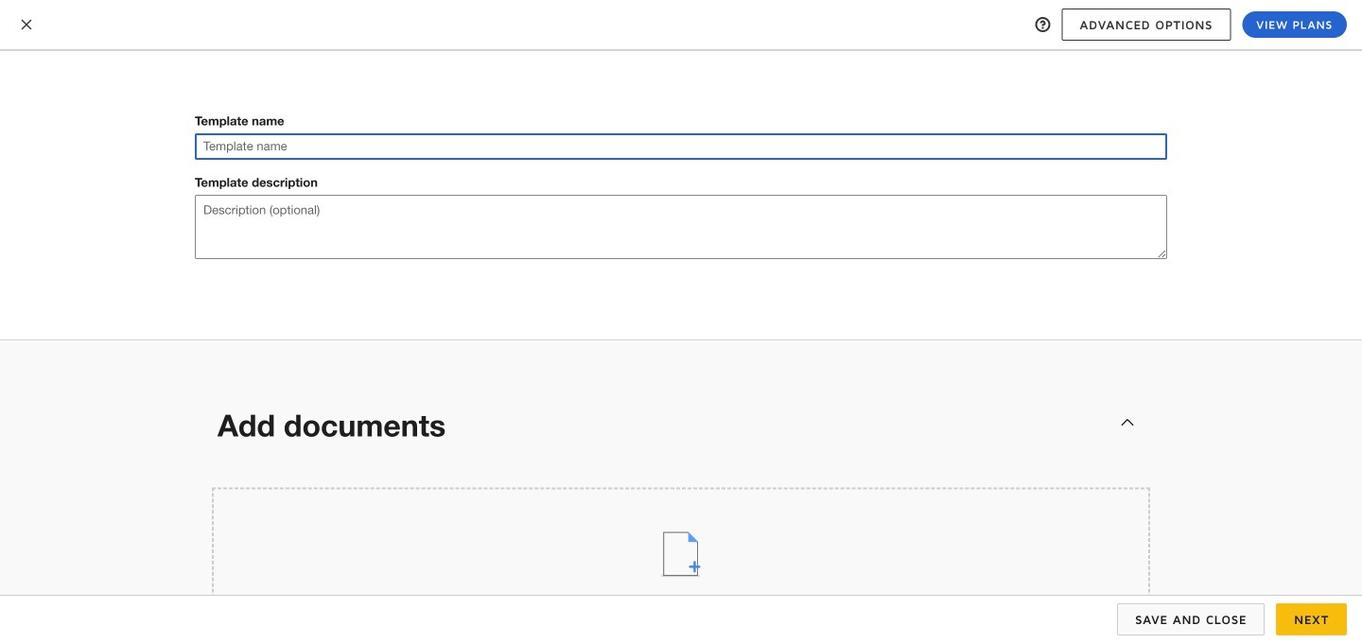 Task type: vqa. For each thing, say whether or not it's contained in the screenshot.
Description (optional) text box
yes



Task type: locate. For each thing, give the bounding box(es) containing it.
Template name text field
[[196, 134, 1167, 159]]

Description (optional) text field
[[195, 195, 1168, 259]]



